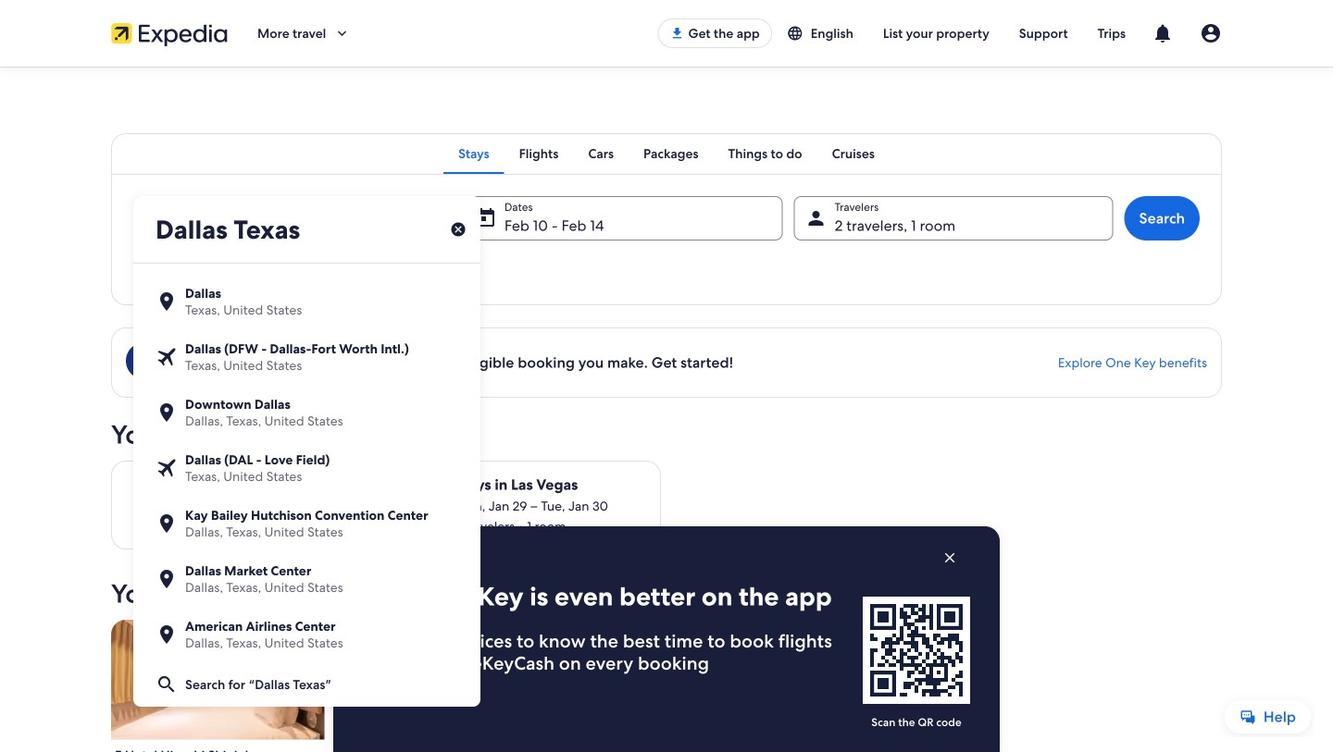 Task type: vqa. For each thing, say whether or not it's contained in the screenshot.
save embassy suites memphis to a trip Checkbox
no



Task type: describe. For each thing, give the bounding box(es) containing it.
more travel image
[[334, 25, 350, 42]]

small image
[[787, 25, 811, 42]]

2 stays image from the left
[[414, 494, 436, 517]]

one key blue tier image
[[126, 343, 167, 383]]

communication center icon image
[[1152, 22, 1174, 44]]

expedia logo image
[[111, 20, 228, 46]]



Task type: locate. For each thing, give the bounding box(es) containing it.
main content
[[0, 67, 1333, 753]]

Going to text field
[[133, 196, 480, 263]]

twin room - non-smoking | down comforters, pillowtop beds, desk, blackout drapes image
[[111, 620, 324, 740]]

clear going to image
[[450, 221, 467, 238]]

stays image
[[133, 494, 156, 517], [414, 494, 436, 517]]

0 horizontal spatial stays image
[[133, 494, 156, 517]]

close image
[[941, 550, 958, 567]]

1 horizontal spatial stays image
[[414, 494, 436, 517]]

Save E Hotel Higashi Shinjuku to a trip checkbox
[[284, 631, 313, 661]]

1 stays image from the left
[[133, 494, 156, 517]]

qr code image
[[863, 597, 970, 704]]

tab list
[[111, 133, 1222, 174]]

download the app button image
[[670, 26, 685, 41]]



